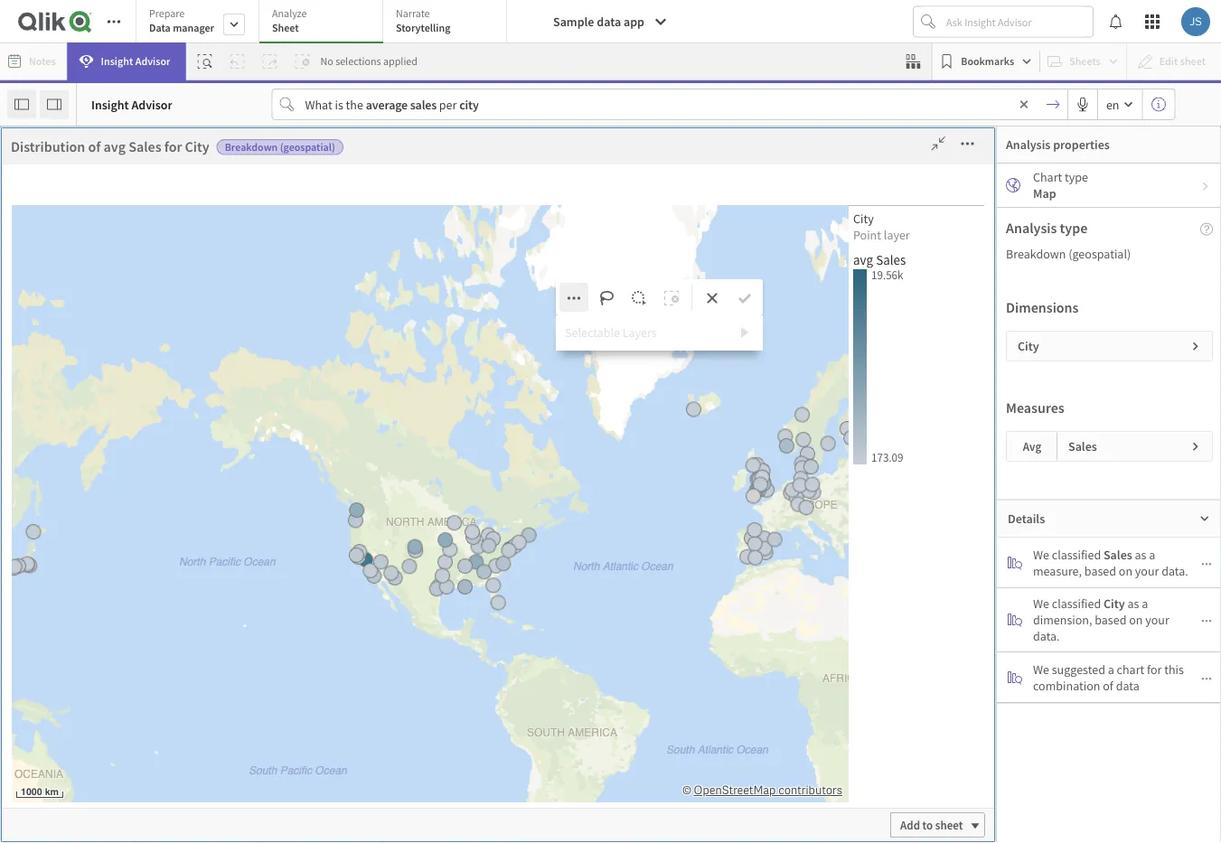 Task type: locate. For each thing, give the bounding box(es) containing it.
explore the data
[[327, 494, 428, 512]]

analyze image left the "measure,"
[[1008, 556, 1023, 570]]

0 vertical spatial average
[[366, 96, 408, 113]]

0 horizontal spatial distribution
[[11, 137, 85, 156]]

breakdown down analysis type
[[1006, 246, 1066, 262]]

type
[[1065, 169, 1089, 185], [1060, 219, 1088, 237]]

breakdown (geospatial) down analysis type
[[1006, 246, 1131, 262]]

city
[[459, 96, 479, 113]]

your down the 'as a measure, based on your data.'
[[1146, 612, 1170, 628]]

prepare
[[149, 6, 185, 20]]

type inside chart type map
[[1065, 169, 1089, 185]]

analyze image for we suggested a chart for this combination of data
[[1008, 670, 1023, 685]]

any
[[445, 579, 464, 596]]

explore for explore the data
[[327, 494, 374, 512]]

data. inside as a dimension, based on your data.
[[1033, 628, 1060, 645]]

breakdown
[[225, 140, 278, 154], [525, 244, 578, 258], [1006, 246, 1066, 262]]

we for as a dimension, based on your data.
[[1033, 596, 1050, 612]]

map image
[[1006, 178, 1021, 193]]

we classified city
[[1033, 596, 1125, 612]]

as inside the 'as a measure, based on your data.'
[[1135, 547, 1147, 563]]

2 we from the top
[[1033, 596, 1050, 612]]

manager for manager
[[102, 788, 148, 804]]

more image down the bookmarks button
[[953, 135, 982, 153]]

0 vertical spatial you
[[410, 555, 429, 571]]

no
[[320, 54, 333, 68]]

new right find
[[546, 531, 568, 547]]

0 vertical spatial type
[[1065, 169, 1089, 185]]

as right we classified sales
[[1135, 547, 1147, 563]]

. inside the . any found insights can be saved to this sheet.
[[667, 555, 670, 571]]

totals
[[657, 827, 687, 842]]

a right have
[[592, 494, 600, 512]]

as down the 'as a measure, based on your data.'
[[1128, 596, 1140, 612]]

customer
[[102, 354, 153, 370], [102, 390, 153, 406]]

analyze image
[[1008, 556, 1023, 570], [1008, 670, 1023, 685]]

your down visualizations on the bottom right of the page
[[802, 582, 826, 599]]

as a measure, based on your data.
[[1033, 547, 1189, 579]]

1 vertical spatial found
[[520, 582, 551, 599]]

0 vertical spatial on
[[1119, 563, 1133, 579]]

turn on circle selection image
[[632, 291, 646, 305]]

group
[[556, 279, 763, 316]]

smart search image
[[198, 54, 212, 69]]

1 horizontal spatial values
[[708, 733, 738, 747]]

point
[[853, 227, 882, 243]]

no selections applied
[[320, 54, 418, 68]]

0 vertical spatial as
[[1135, 547, 1147, 563]]

date button
[[93, 426, 258, 443]]

is left 19.56k
[[830, 365, 839, 382]]

more image
[[953, 135, 982, 153], [685, 239, 714, 257]]

.
[[667, 555, 670, 571], [411, 579, 415, 596]]

tab list inside choose an option below to get started adding to this sheet... application
[[136, 0, 507, 45]]

0 horizontal spatial more image
[[685, 239, 714, 257]]

manager for manager number
[[102, 824, 148, 840]]

classified
[[1052, 547, 1101, 563], [1052, 596, 1101, 612]]

classified down the "measure,"
[[1052, 596, 1101, 612]]

0 vertical spatial analyze image
[[1008, 556, 1023, 570]]

on for sales
[[1119, 563, 1133, 579]]

sales inside the top sales is 19.56k where city is baltimore.
[[800, 365, 828, 382]]

manager down manager button
[[102, 824, 148, 840]]

to left get
[[563, 286, 582, 313]]

grid
[[653, 798, 943, 844]]

sales inside average sales is 1.08k across 100 city.
[[821, 304, 849, 320]]

1 vertical spatial based
[[1095, 612, 1127, 628]]

city up option
[[485, 241, 510, 259]]

generate
[[300, 555, 346, 571]]

submit question image
[[1046, 97, 1060, 112]]

city inside the top city is baltimore with sales average equal to 19.56k.
[[820, 427, 841, 443]]

you left discover
[[331, 607, 351, 623]]

avg up an
[[404, 241, 426, 259]]

2 horizontal spatial of
[[1103, 678, 1114, 694]]

1 vertical spatial new
[[546, 531, 568, 547]]

2 vertical spatial number
[[150, 824, 194, 840]]

separator image
[[692, 285, 693, 310]]

data. up as a dimension, based on your data.
[[1162, 563, 1189, 579]]

avg button
[[1007, 432, 1058, 461]]

on inside as a dimension, based on your data.
[[1129, 612, 1143, 628]]

prepare data manager
[[149, 6, 214, 35]]

option
[[439, 286, 499, 313]]

1 vertical spatial analysis
[[1006, 219, 1057, 237]]

number for customer number
[[156, 390, 199, 406]]

2 vertical spatial of
[[1103, 678, 1114, 694]]

2 analyze image from the top
[[1008, 670, 1023, 685]]

city
[[185, 137, 209, 156], [853, 211, 874, 227], [485, 241, 510, 259], [1018, 338, 1039, 354], [777, 382, 798, 398], [820, 427, 841, 443], [1104, 596, 1125, 612], [657, 802, 676, 817]]

insights found
[[770, 248, 859, 266]]

visualizations
[[805, 558, 876, 574]]

insight advisor down insight advisor dropdown button
[[91, 96, 172, 113]]

0 horizontal spatial the
[[346, 96, 363, 113]]

insight advisor down data
[[101, 54, 170, 68]]

insights down generate
[[287, 607, 328, 623]]

avg up %key
[[104, 137, 126, 156]]

tab list
[[136, 0, 507, 45]]

new down visualizations on the bottom right of the page
[[829, 582, 851, 599]]

for
[[164, 137, 182, 156], [464, 241, 482, 259], [392, 555, 407, 571], [1147, 661, 1162, 678]]

data. for as a dimension, based on your data.
[[1033, 628, 1060, 645]]

2 horizontal spatial (geospatial)
[[1069, 246, 1131, 262]]

insight advisor button
[[67, 42, 186, 80]]

distribution of avg sales for city up an
[[311, 241, 510, 259]]

a
[[592, 494, 600, 512], [1149, 547, 1156, 563], [1142, 596, 1148, 612], [1108, 661, 1115, 678]]

1 vertical spatial manager
[[102, 824, 148, 840]]

1 vertical spatial you
[[331, 607, 351, 623]]

breakdown (geospatial) down what
[[225, 140, 335, 154]]

1 fields button from the left
[[0, 127, 92, 184]]

1 vertical spatial on
[[1129, 612, 1143, 628]]

0 vertical spatial we
[[1033, 547, 1050, 563]]

1 horizontal spatial the
[[377, 494, 397, 512]]

1 customer from the top
[[102, 354, 153, 370]]

city inside the top sales is 19.56k where city is baltimore.
[[777, 382, 798, 398]]

1 horizontal spatial sheet
[[936, 818, 963, 833]]

is left 1.08k
[[852, 304, 860, 320]]

chart
[[1117, 661, 1145, 678]]

result
[[354, 198, 385, 214]]

2 vertical spatial new
[[829, 582, 851, 599]]

sheet. inside the . save any insights you discover to this sheet.
[[436, 607, 468, 623]]

analyze image inside we suggested a chart for this combination of data button
[[1008, 670, 1023, 685]]

analyze image left combination
[[1008, 670, 1023, 685]]

2 horizontal spatial average
[[834, 443, 875, 459]]

0 horizontal spatial sheet.
[[436, 607, 468, 623]]

1 vertical spatial avg
[[404, 241, 426, 259]]

based for city
[[1095, 612, 1127, 628]]

0 horizontal spatial found
[[520, 582, 551, 599]]

1 horizontal spatial with
[[777, 443, 801, 459]]

1 vertical spatial .
[[411, 579, 415, 596]]

avg
[[104, 137, 126, 156], [404, 241, 426, 259], [881, 802, 898, 817]]

adding
[[687, 286, 750, 313]]

see how insights understood the question image
[[1152, 97, 1166, 112]]

breakdown (geospatial)
[[225, 140, 335, 154], [525, 244, 636, 258], [1006, 246, 1131, 262]]

this down "save"
[[413, 607, 433, 623]]

1 vertical spatial average
[[777, 304, 819, 320]]

to right 'add'
[[923, 818, 933, 833]]

we
[[1033, 547, 1050, 563], [1033, 596, 1050, 612], [1033, 661, 1050, 678]]

1 analysis from the top
[[1006, 137, 1051, 153]]

Ask a question text field
[[302, 90, 1010, 119]]

0 vertical spatial new
[[823, 494, 849, 512]]

1 vertical spatial data.
[[1033, 628, 1060, 645]]

to right "equal"
[[910, 443, 921, 459]]

more sheet options image
[[701, 619, 712, 640]]

choose an option below to get started adding to this sheet... application
[[0, 0, 1221, 844]]

insight inside dropdown button
[[101, 54, 133, 68]]

2 analysis from the top
[[1006, 219, 1057, 237]]

2 classified from the top
[[1052, 596, 1101, 612]]

insights down ask
[[554, 582, 595, 599]]

city right top
[[820, 427, 841, 443]]

. inside the . save any insights you discover to this sheet.
[[411, 579, 415, 596]]

1 horizontal spatial (geospatial)
[[580, 244, 636, 258]]

1 vertical spatial we
[[1033, 596, 1050, 612]]

item number menu item
[[93, 634, 258, 670]]

insights inside the . any found insights can be saved to this sheet.
[[554, 582, 595, 599]]

advisor down data
[[135, 54, 170, 68]]

a left chart
[[1108, 661, 1115, 678]]

analyze
[[272, 6, 307, 20]]

exit full screen image
[[924, 135, 953, 153]]

new inside the to start creating visualizations and build your new sheet.
[[829, 582, 851, 599]]

2 customer from the top
[[102, 390, 153, 406]]

2 vertical spatial insight advisor
[[324, 580, 400, 595]]

0 vertical spatial with
[[777, 443, 801, 459]]

new for create
[[823, 494, 849, 512]]

you inside the . save any insights you discover to this sheet.
[[331, 607, 351, 623]]

customer for customer number
[[102, 390, 153, 406]]

analysis type
[[1006, 219, 1088, 237]]

what is the average sales per city
[[305, 96, 479, 113]]

manager down longitude
[[102, 788, 148, 804]]

distribution up fields on the top left
[[11, 137, 85, 156]]

a inside as a dimension, based on your data.
[[1142, 596, 1148, 612]]

to inside the . save any insights you discover to this sheet.
[[400, 607, 411, 623]]

1 vertical spatial distribution of avg sales for city
[[311, 241, 510, 259]]

city up the
[[777, 382, 798, 398]]

1 vertical spatial classified
[[1052, 596, 1101, 612]]

on up as a dimension, based on your data.
[[1119, 563, 1133, 579]]

your
[[326, 531, 350, 547], [1135, 563, 1159, 579], [802, 582, 826, 599], [1146, 612, 1170, 628]]

number down manager button
[[150, 824, 194, 840]]

0 vertical spatial small image
[[1201, 181, 1212, 192]]

save
[[417, 579, 442, 596]]

or
[[421, 531, 432, 547]]

0 vertical spatial classified
[[1052, 547, 1101, 563]]

found
[[822, 248, 859, 266], [520, 582, 551, 599]]

0 vertical spatial avg
[[104, 137, 126, 156]]

2 horizontal spatial breakdown (geospatial)
[[1006, 246, 1131, 262]]

1 horizontal spatial data.
[[1162, 563, 1189, 579]]

more image up separator icon in the top right of the page
[[685, 239, 714, 257]]

1 classified from the top
[[1052, 547, 1101, 563]]

with down let
[[432, 555, 455, 571]]

customer button
[[93, 354, 258, 370]]

grid containing city
[[653, 798, 943, 844]]

analysis up chart at the top right of page
[[1006, 137, 1051, 153]]

based inside the 'as a measure, based on your data.'
[[1085, 563, 1117, 579]]

clear selection image
[[665, 291, 679, 305]]

small image
[[1191, 441, 1202, 452], [1200, 514, 1211, 524], [1202, 616, 1212, 627], [1202, 673, 1212, 684]]

small image for chart type map
[[1201, 181, 1212, 192]]

map
[[1033, 185, 1057, 202]]

menu containing %key
[[93, 200, 271, 844]]

advisor down insight advisor dropdown button
[[131, 96, 172, 113]]

menu
[[93, 200, 271, 844]]

sheet.
[[854, 582, 886, 599], [436, 607, 468, 623], [595, 607, 627, 623]]

data. inside the 'as a measure, based on your data.'
[[1162, 563, 1189, 579]]

1 horizontal spatial average
[[777, 304, 819, 320]]

average left sales
[[366, 96, 408, 113]]

sales right top
[[800, 365, 828, 382]]

distribution
[[11, 137, 85, 156], [311, 241, 385, 259]]

to right saved
[[668, 582, 679, 599]]

. for question?
[[667, 555, 670, 571]]

as inside as a dimension, based on your data.
[[1128, 596, 1140, 612]]

explore up generate
[[283, 531, 323, 547]]

0 horizontal spatial sheet
[[843, 532, 871, 547]]

date
[[126, 426, 150, 443]]

the right in
[[627, 531, 644, 547]]

properties
[[1053, 137, 1110, 153]]

to right discover
[[400, 607, 411, 623]]

average sales is 1.08k across 100 city.
[[777, 304, 927, 336]]

of inside "we suggested a chart for this combination of data"
[[1103, 678, 1114, 694]]

sheet inside button
[[936, 818, 963, 833]]

based inside as a dimension, based on your data.
[[1095, 612, 1127, 628]]

sheet right 'add'
[[936, 818, 963, 833]]

. any found insights can be saved to this sheet.
[[520, 555, 701, 623]]

data. up suggested
[[1033, 628, 1060, 645]]

top sales is 19.56k where city is baltimore.
[[777, 365, 911, 398]]

a down the 'as a measure, based on your data.'
[[1142, 596, 1148, 612]]

1 vertical spatial number
[[143, 571, 186, 587]]

new right create
[[823, 494, 849, 512]]

0 vertical spatial found
[[822, 248, 859, 266]]

. left any
[[667, 555, 670, 571]]

city left 'layer'
[[853, 211, 874, 227]]

new
[[823, 494, 849, 512], [546, 531, 568, 547], [829, 582, 851, 599]]

hide assets image
[[14, 97, 29, 112]]

average
[[366, 96, 408, 113], [777, 304, 819, 320], [834, 443, 875, 459]]

type for analysis type
[[1060, 219, 1088, 237]]

0 horizontal spatial values
[[652, 731, 692, 749]]

sales right avg button
[[1069, 439, 1097, 455]]

explore
[[327, 494, 374, 512], [283, 531, 323, 547]]

1 horizontal spatial explore
[[327, 494, 374, 512]]

selectable
[[565, 325, 620, 341]]

1 vertical spatial type
[[1060, 219, 1088, 237]]

1 horizontal spatial more image
[[953, 135, 982, 153]]

0 vertical spatial number
[[156, 390, 199, 406]]

2 vertical spatial small image
[[1202, 558, 1212, 570]]

sample data app
[[553, 14, 645, 30]]

found down search icon
[[520, 582, 551, 599]]

to start creating visualizations and build your new sheet.
[[759, 531, 929, 599]]

invoice number button
[[93, 571, 258, 587]]

small image
[[1201, 181, 1212, 192], [1191, 341, 1202, 352], [1202, 558, 1212, 570]]

values
[[652, 731, 692, 749], [708, 733, 738, 747]]

a for as a measure, based on your data.
[[1149, 547, 1156, 563]]

with inside explore your data directly or let qlik generate insights for you with
[[432, 555, 455, 571]]

0 horizontal spatial you
[[331, 607, 351, 623]]

close selection menu image
[[567, 291, 581, 305]]

data left using
[[647, 531, 670, 547]]

manager
[[102, 788, 148, 804], [102, 824, 148, 840]]

sheet. down the any
[[436, 607, 468, 623]]

we for as a measure, based on your data.
[[1033, 547, 1050, 563]]

on inside the 'as a measure, based on your data.'
[[1119, 563, 1133, 579]]

1 vertical spatial with
[[432, 555, 455, 571]]

city down 'dimensions'
[[1018, 338, 1039, 354]]

we down the "measure,"
[[1033, 596, 1050, 612]]

analyze image for we classified
[[1008, 556, 1023, 570]]

1 vertical spatial sheet
[[936, 818, 963, 833]]

city down the 'as a measure, based on your data.'
[[1104, 596, 1125, 612]]

the right what
[[346, 96, 363, 113]]

create
[[780, 494, 820, 512]]

we left suggested
[[1033, 661, 1050, 678]]

1 horizontal spatial distribution
[[311, 241, 385, 259]]

1 horizontal spatial .
[[667, 555, 670, 571]]

turn on lasso selection image
[[599, 291, 614, 305]]

app
[[624, 14, 645, 30]]

john smith image
[[1182, 7, 1211, 36]]

0 vertical spatial .
[[667, 555, 670, 571]]

average inside the top city is baltimore with sales average equal to 19.56k.
[[834, 443, 875, 459]]

latitude menu item
[[93, 670, 258, 706]]

your right we classified sales
[[1135, 563, 1159, 579]]

this down any
[[682, 582, 701, 599]]

city.
[[799, 320, 822, 336]]

the up 'directly'
[[377, 494, 397, 512]]

type right chart at the top right of page
[[1065, 169, 1089, 185]]

sheet
[[843, 532, 871, 547], [936, 818, 963, 833]]

data
[[597, 14, 621, 30], [400, 494, 428, 512], [352, 531, 376, 547], [647, 531, 670, 547], [1116, 678, 1140, 694]]

sales
[[410, 96, 437, 113]]

this up 100
[[778, 286, 811, 313]]

0 vertical spatial customer
[[102, 354, 153, 370]]

1 horizontal spatial you
[[410, 555, 429, 571]]

0 horizontal spatial distribution of avg sales for city
[[11, 137, 209, 156]]

0 vertical spatial the
[[346, 96, 363, 113]]

1 manager from the top
[[102, 788, 148, 804]]

is left baltimore
[[843, 427, 852, 443]]

1 we from the top
[[1033, 547, 1050, 563]]

type down chart type map
[[1060, 219, 1088, 237]]

sales left 1.08k
[[821, 304, 849, 320]]

tab list containing prepare
[[136, 0, 507, 45]]

found down point
[[822, 248, 859, 266]]

your inside the to start creating visualizations and build your new sheet.
[[802, 582, 826, 599]]

sheet. inside the to start creating visualizations and build your new sheet.
[[854, 582, 886, 599]]

1 vertical spatial analyze image
[[1008, 670, 1023, 685]]

(geospatial) down what
[[280, 140, 335, 154]]

0 vertical spatial analysis
[[1006, 137, 1051, 153]]

selections
[[336, 54, 381, 68]]

avg up "1081.3954"
[[881, 802, 898, 817]]

equal
[[878, 443, 907, 459]]

0 vertical spatial more image
[[953, 135, 982, 153]]

you down 'or'
[[410, 555, 429, 571]]

0 horizontal spatial .
[[411, 579, 415, 596]]

2 vertical spatial avg
[[881, 802, 898, 817]]

is
[[335, 96, 343, 113], [852, 304, 860, 320], [830, 365, 839, 382], [800, 382, 809, 398], [843, 427, 852, 443]]

city up totals
[[657, 802, 676, 817]]

started
[[619, 286, 683, 313]]

ask
[[563, 557, 580, 571]]

we down details
[[1033, 547, 1050, 563]]

as
[[1135, 547, 1147, 563], [1128, 596, 1140, 612]]

breakdown (geospatial) up the close selection menu icon
[[525, 244, 636, 258]]

0 horizontal spatial data.
[[1033, 628, 1060, 645]]

explore inside explore your data directly or let qlik generate insights for you with
[[283, 531, 323, 547]]

a inside the 'as a measure, based on your data.'
[[1149, 547, 1156, 563]]

for inside "we suggested a chart for this combination of data"
[[1147, 661, 1162, 678]]

sales right the
[[803, 443, 831, 459]]

2 manager from the top
[[102, 824, 148, 840]]

data left app
[[597, 14, 621, 30]]

customer for customer
[[102, 354, 153, 370]]

values left values (table)
[[652, 731, 692, 749]]

2 horizontal spatial avg
[[881, 802, 898, 817]]

1 analyze image from the top
[[1008, 556, 1023, 570]]

baltimore.
[[811, 382, 867, 398]]

get
[[586, 286, 615, 313]]

fields
[[33, 160, 61, 174]]

analysis for analysis properties
[[1006, 137, 1051, 153]]

hide properties image
[[47, 97, 61, 112]]

top
[[777, 365, 797, 382]]

number for manager number
[[150, 824, 194, 840]]

to left 'start'
[[885, 531, 896, 547]]

on up chart
[[1129, 612, 1143, 628]]

0 vertical spatial insight advisor
[[101, 54, 170, 68]]

location menu item
[[93, 706, 258, 742]]

2 horizontal spatial the
[[627, 531, 644, 547]]

1 vertical spatial the
[[377, 494, 397, 512]]

qlik
[[450, 531, 472, 547]]

customer up customer number
[[102, 354, 153, 370]]

0 vertical spatial data.
[[1162, 563, 1189, 579]]

to right confirm selection icon in the top of the page
[[755, 286, 773, 313]]

ask insight advisor
[[563, 557, 655, 571]]

in
[[614, 531, 624, 547]]

breakdown up the close selection menu icon
[[525, 244, 578, 258]]

small image for as a measure, based on your data.
[[1202, 558, 1212, 570]]

1 horizontal spatial distribution of avg sales for city
[[311, 241, 510, 259]]

longitude button
[[93, 752, 258, 768]]

0 vertical spatial manager
[[102, 788, 148, 804]]

breakdown left natural
[[225, 140, 278, 154]]

sheet right edit
[[843, 532, 871, 547]]

0 vertical spatial sheet
[[843, 532, 871, 547]]

1 horizontal spatial sheet.
[[595, 607, 627, 623]]

0 horizontal spatial of
[[88, 137, 101, 156]]

avg
[[1023, 439, 1042, 454]]

sheet. down and
[[854, 582, 886, 599]]

1 horizontal spatial of
[[388, 241, 401, 259]]

this inside "we suggested a chart for this combination of data"
[[1165, 661, 1184, 678]]

(geospatial) up turn on lasso selection image
[[580, 244, 636, 258]]

2 vertical spatial we
[[1033, 661, 1050, 678]]

1 vertical spatial customer
[[102, 390, 153, 406]]

. left "save"
[[411, 579, 415, 596]]

create new analytics
[[780, 494, 908, 512]]

number right invoice
[[143, 571, 186, 587]]

2 horizontal spatial breakdown
[[1006, 246, 1066, 262]]

customer up date
[[102, 390, 153, 406]]

invoice
[[102, 571, 140, 587]]

1 vertical spatial as
[[1128, 596, 1140, 612]]

(geospatial) down analysis type
[[1069, 246, 1131, 262]]

. for data
[[411, 579, 415, 596]]

3 we from the top
[[1033, 661, 1050, 678]]

sheet. for data
[[436, 607, 468, 623]]

analysis down map
[[1006, 219, 1057, 237]]

with
[[777, 443, 801, 459], [432, 555, 455, 571]]



Task type: describe. For each thing, give the bounding box(es) containing it.
choose
[[340, 286, 407, 313]]

confirm selection image
[[738, 291, 752, 305]]

data inside explore your data directly or let qlik generate insights for you with
[[352, 531, 376, 547]]

avg inside grid
[[881, 802, 898, 817]]

explore for explore your data directly or let qlik generate insights for you with
[[283, 531, 323, 547]]

1 vertical spatial insight advisor
[[91, 96, 172, 113]]

this inside the . any found insights can be saved to this sheet.
[[682, 582, 701, 599]]

is inside average sales is 1.08k across 100 city.
[[852, 304, 860, 320]]

sales up 'add'
[[901, 802, 927, 817]]

advisor up discover
[[362, 580, 400, 595]]

manager button
[[93, 788, 258, 804]]

a for have a question?
[[592, 494, 600, 512]]

bookmarks
[[961, 54, 1015, 68]]

layers
[[623, 325, 657, 341]]

for inside explore your data directly or let qlik generate insights for you with
[[392, 555, 407, 571]]

advisor inside dropdown button
[[135, 54, 170, 68]]

applied
[[383, 54, 418, 68]]

measure,
[[1033, 563, 1082, 579]]

0 vertical spatial distribution of avg sales for city
[[11, 137, 209, 156]]

use
[[765, 531, 787, 547]]

sales right the "measure,"
[[1104, 547, 1133, 563]]

dimension,
[[1033, 612, 1093, 628]]

chart
[[1033, 169, 1063, 185]]

as for sales
[[1135, 547, 1147, 563]]

matching result
[[301, 198, 385, 214]]

find
[[520, 531, 543, 547]]

0 vertical spatial of
[[88, 137, 101, 156]]

analyze image
[[1008, 613, 1023, 627]]

using
[[673, 531, 702, 547]]

directly
[[378, 531, 418, 547]]

with inside the top city is baltimore with sales average equal to 19.56k.
[[777, 443, 801, 459]]

top
[[800, 427, 818, 443]]

sales up %key
[[129, 137, 161, 156]]

selections tool image
[[906, 54, 921, 69]]

question
[[396, 143, 450, 161]]

found inside the . any found insights can be saved to this sheet.
[[520, 582, 551, 599]]

1.08k
[[863, 304, 891, 320]]

values for values
[[652, 731, 692, 749]]

selectable layers group
[[556, 316, 763, 351]]

this inside the . save any insights you discover to this sheet.
[[413, 607, 433, 623]]

type for chart type map
[[1065, 169, 1089, 185]]

combination
[[1033, 678, 1101, 694]]

your inside explore your data directly or let qlik generate insights for you with
[[326, 531, 350, 547]]

0 horizontal spatial (geospatial)
[[280, 140, 335, 154]]

1 horizontal spatial avg
[[404, 241, 426, 259]]

to inside the top city is baltimore with sales average equal to 19.56k.
[[910, 443, 921, 459]]

natural language question
[[287, 143, 450, 161]]

customer number button
[[93, 390, 258, 406]]

. press space to sort on this column. element
[[935, 798, 943, 822]]

analyze sheet
[[272, 6, 307, 35]]

city menu item
[[93, 236, 258, 272]]

chart type map
[[1033, 169, 1089, 202]]

an
[[412, 286, 435, 313]]

edit
[[821, 532, 841, 547]]

discover
[[353, 607, 397, 623]]

and
[[879, 558, 899, 574]]

insights
[[770, 248, 819, 266]]

sheet. for analytics
[[854, 582, 886, 599]]

advisor up be
[[618, 557, 655, 571]]

data inside sample data app button
[[597, 14, 621, 30]]

narrate storytelling
[[396, 6, 451, 35]]

. save any insights you discover to this sheet.
[[287, 579, 468, 623]]

based for sales
[[1085, 563, 1117, 579]]

help image
[[1201, 222, 1213, 235]]

2 fields button from the left
[[2, 127, 92, 184]]

average inside average sales is 1.08k across 100 city.
[[777, 304, 819, 320]]

saved
[[635, 582, 666, 599]]

sales up an
[[429, 241, 462, 259]]

1 horizontal spatial found
[[822, 248, 859, 266]]

new for find
[[546, 531, 568, 547]]

add
[[901, 818, 920, 833]]

sheet...
[[816, 286, 882, 313]]

en button
[[1098, 90, 1142, 119]]

city code menu item
[[93, 272, 258, 308]]

grid inside choose an option below to get started adding to this sheet... application
[[653, 798, 943, 844]]

1 vertical spatial distribution
[[311, 241, 385, 259]]

details
[[1008, 511, 1045, 527]]

the
[[777, 427, 797, 443]]

you inside explore your data directly or let qlik generate insights for you with
[[410, 555, 429, 571]]

question?
[[603, 494, 663, 512]]

as for city
[[1128, 596, 1140, 612]]

1 horizontal spatial breakdown
[[525, 244, 578, 258]]

we inside "we suggested a chart for this combination of data"
[[1033, 661, 1050, 678]]

manager number
[[102, 824, 194, 840]]

sheet
[[272, 21, 299, 35]]

to inside add to sheet button
[[923, 818, 933, 833]]

insight advisor inside insight advisor dropdown button
[[101, 54, 170, 68]]

sheet. inside the . any found insights can be saved to this sheet.
[[595, 607, 627, 623]]

add to sheet
[[901, 818, 963, 833]]

matching
[[301, 198, 351, 214]]

storytelling
[[396, 21, 451, 35]]

cost menu item
[[93, 308, 258, 344]]

insights inside explore your data directly or let qlik generate insights for you with
[[349, 555, 390, 571]]

bookmarks button
[[936, 47, 1036, 76]]

classified for measure,
[[1052, 547, 1101, 563]]

0 horizontal spatial breakdown
[[225, 140, 278, 154]]

sales inside the top city is baltimore with sales average equal to 19.56k.
[[803, 443, 831, 459]]

customer number
[[102, 390, 199, 406]]

suggested
[[1052, 661, 1106, 678]]

on for city
[[1129, 612, 1143, 628]]

analysis properties
[[1006, 137, 1110, 153]]

your inside as a dimension, based on your data.
[[1146, 612, 1170, 628]]

a for as a dimension, based on your data.
[[1142, 596, 1148, 612]]

city down smart search icon
[[185, 137, 209, 156]]

(table)
[[740, 733, 771, 747]]

sample
[[553, 14, 594, 30]]

search image
[[541, 556, 563, 572]]

what
[[305, 96, 332, 113]]

edit image
[[799, 531, 821, 547]]

to inside the . any found insights can be saved to this sheet.
[[668, 582, 679, 599]]

19.56k
[[841, 365, 876, 382]]

is right top
[[800, 382, 809, 398]]

to inside the to start creating visualizations and build your new sheet.
[[885, 531, 896, 547]]

2 vertical spatial the
[[627, 531, 644, 547]]

0 horizontal spatial breakdown (geospatial)
[[225, 140, 335, 154]]

can
[[598, 582, 617, 599]]

search image
[[798, 802, 809, 818]]

values for values (table)
[[708, 733, 738, 747]]

have
[[558, 494, 589, 512]]

the top city is baltimore with sales average equal to 19.56k.
[[777, 427, 921, 476]]

build
[[902, 558, 929, 574]]

Search assets text field
[[93, 128, 271, 161]]

data up 'or'
[[400, 494, 428, 512]]

data inside "we suggested a chart for this combination of data"
[[1116, 678, 1140, 694]]

classified for dimension,
[[1052, 596, 1101, 612]]

grosssales menu item
[[93, 489, 258, 525]]

1 horizontal spatial breakdown (geospatial)
[[525, 244, 636, 258]]

menu inside choose an option below to get started adding to this sheet... application
[[93, 200, 271, 844]]

insights left in
[[571, 531, 612, 547]]

1 vertical spatial small image
[[1191, 341, 1202, 352]]

let
[[434, 531, 448, 547]]

number for invoice number
[[143, 571, 186, 587]]

data. for as a measure, based on your data.
[[1162, 563, 1189, 579]]

small image inside we suggested a chart for this combination of data button
[[1202, 673, 1212, 684]]

Ask Insight Advisor text field
[[943, 7, 1093, 36]]

layer
[[884, 227, 910, 243]]

cancel selection image
[[705, 291, 720, 305]]

cancel
[[930, 147, 967, 164]]

add to sheet button
[[891, 813, 985, 838]]

longitude
[[102, 752, 156, 768]]

selectable layers
[[565, 325, 657, 341]]

analysis for analysis type
[[1006, 219, 1057, 237]]

any
[[673, 555, 692, 571]]

be
[[619, 582, 632, 599]]

city inside city point layer
[[853, 211, 874, 227]]

insights inside the . save any insights you discover to this sheet.
[[287, 607, 328, 623]]

narrate
[[396, 6, 430, 20]]

0 horizontal spatial avg
[[104, 137, 126, 156]]

contributors
[[779, 783, 843, 798]]

0 vertical spatial distribution
[[11, 137, 85, 156]]

language
[[336, 143, 393, 161]]

analytics
[[852, 494, 908, 512]]

is right what
[[335, 96, 343, 113]]

your inside the 'as a measure, based on your data.'
[[1135, 563, 1159, 579]]

19.56k.
[[777, 459, 815, 476]]

group inside choose an option below to get started adding to this sheet... application
[[556, 279, 763, 316]]

a inside "we suggested a chart for this combination of data"
[[1108, 661, 1115, 678]]

we suggested a chart for this combination of data button
[[997, 653, 1221, 703]]

city point layer
[[853, 211, 910, 243]]

edit sheet
[[821, 532, 871, 547]]

find new insights in the data using
[[520, 531, 702, 547]]

is inside the top city is baltimore with sales average equal to 19.56k.
[[843, 427, 852, 443]]

0 horizontal spatial average
[[366, 96, 408, 113]]

values (table)
[[708, 733, 771, 747]]

1 vertical spatial of
[[388, 241, 401, 259]]

creating
[[759, 558, 802, 574]]

1081.3954
[[875, 827, 927, 842]]



Task type: vqa. For each thing, say whether or not it's contained in the screenshot.
the left SHEET.
yes



